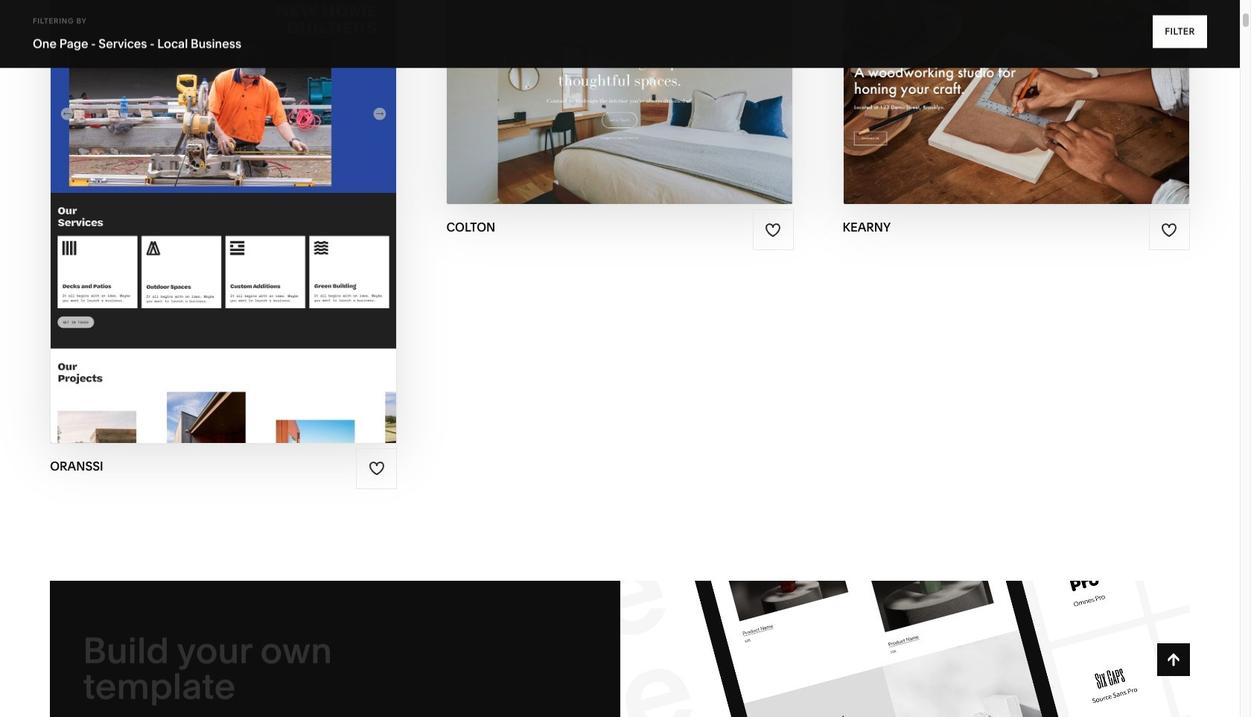 Task type: vqa. For each thing, say whether or not it's contained in the screenshot.
the Account
no



Task type: locate. For each thing, give the bounding box(es) containing it.
add oranssi to your favorites list image
[[369, 460, 385, 477]]

add kearny to your favorites list image
[[1161, 222, 1178, 238]]

oranssi image
[[51, 0, 397, 443]]



Task type: describe. For each thing, give the bounding box(es) containing it.
colton image
[[447, 0, 793, 204]]

back to top image
[[1165, 652, 1182, 668]]

preview of building your own template image
[[620, 581, 1190, 717]]

kearny image
[[844, 0, 1189, 204]]



